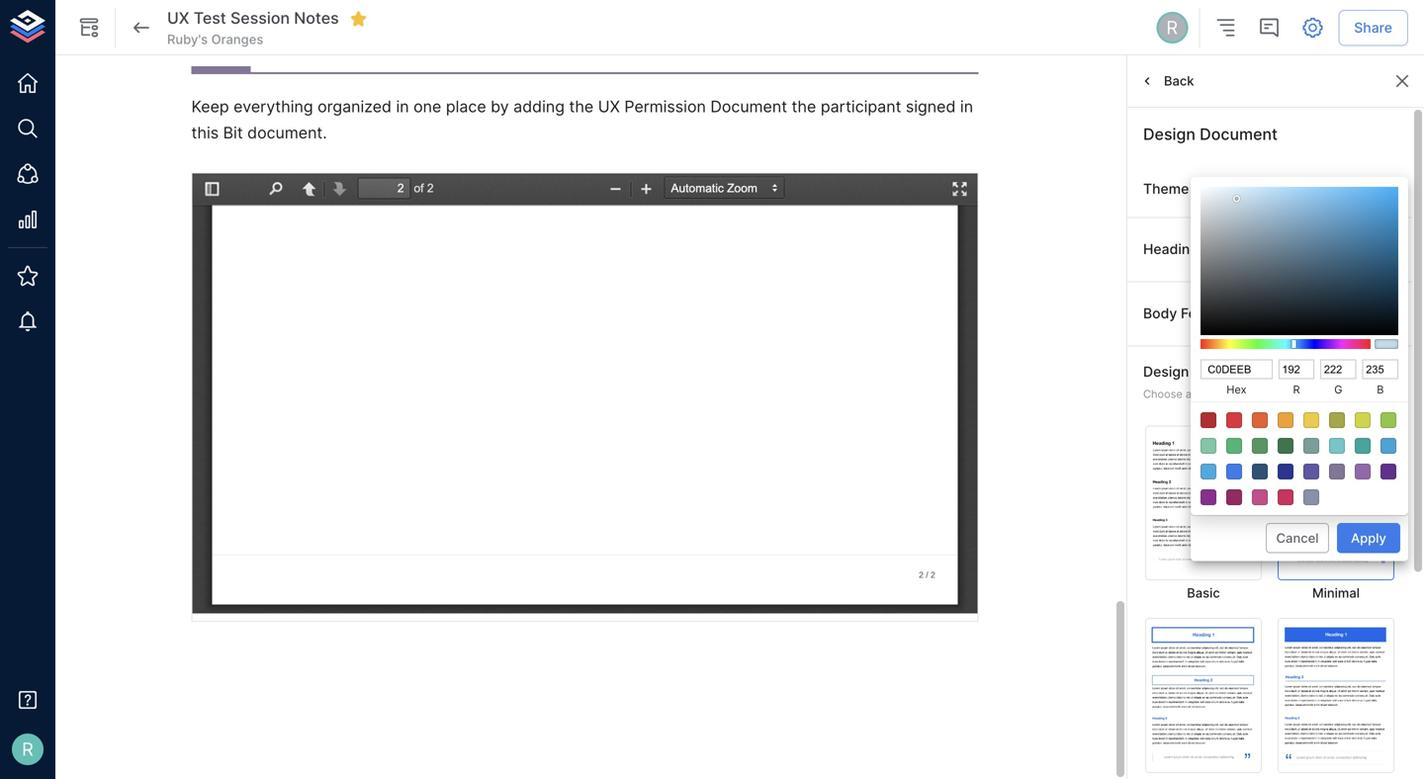 Task type: describe. For each thing, give the bounding box(es) containing it.
apply button
[[1337, 523, 1400, 554]]

b field
[[1363, 360, 1398, 379]]

oranges
[[211, 32, 263, 47]]

cancel
[[1276, 531, 1319, 546]]

r field
[[1279, 360, 1315, 379]]

hex field
[[1201, 360, 1273, 379]]

default button for heading font
[[1301, 234, 1397, 265]]

ruby's
[[167, 32, 208, 47]]

back
[[1164, 73, 1194, 89]]

default for body font
[[1311, 306, 1355, 321]]

body
[[1143, 305, 1177, 322]]

1 vertical spatial r button
[[6, 728, 49, 771]]

font for body font
[[1181, 305, 1210, 322]]

design for design document
[[1143, 125, 1196, 144]]

basic
[[1187, 585, 1220, 601]]

remove favorite image
[[350, 10, 368, 28]]

g field
[[1321, 360, 1357, 379]]

g
[[1335, 383, 1343, 396]]

test
[[194, 9, 226, 28]]

ux
[[167, 9, 189, 28]]

heading
[[1143, 241, 1199, 258]]

notes
[[294, 9, 339, 28]]

design theme choose a document theme.
[[1143, 363, 1285, 400]]

go back image
[[130, 16, 153, 40]]

minimal
[[1312, 585, 1360, 601]]

b
[[1377, 383, 1384, 396]]

table of contents image
[[1214, 16, 1238, 40]]

ruby's oranges
[[167, 32, 263, 47]]

show wiki image
[[77, 16, 101, 40]]

apply
[[1351, 531, 1387, 546]]

share
[[1354, 19, 1393, 36]]

font for heading font
[[1202, 241, 1232, 258]]

r
[[1293, 383, 1300, 396]]



Task type: locate. For each thing, give the bounding box(es) containing it.
1 vertical spatial r
[[22, 739, 33, 760]]

design down the back button on the top right
[[1143, 125, 1196, 144]]

1 horizontal spatial theme
[[1193, 363, 1239, 380]]

default
[[1311, 242, 1355, 257], [1311, 306, 1355, 321]]

font right heading
[[1202, 241, 1232, 258]]

color
[[1193, 181, 1228, 197]]

theme left 'color'
[[1143, 181, 1189, 197]]

a
[[1186, 388, 1192, 400]]

2 default button from the top
[[1301, 298, 1397, 330]]

settings image
[[1301, 16, 1325, 40]]

1 horizontal spatial r button
[[1153, 9, 1191, 46]]

r
[[1166, 17, 1178, 38], [22, 739, 33, 760]]

1 horizontal spatial r
[[1166, 17, 1178, 38]]

r for rightmost 'r' 'button'
[[1166, 17, 1178, 38]]

0 horizontal spatial theme
[[1143, 181, 1189, 197]]

design up choose
[[1143, 363, 1189, 380]]

1 design from the top
[[1143, 125, 1196, 144]]

design
[[1143, 125, 1196, 144], [1143, 363, 1189, 380]]

2 design from the top
[[1143, 363, 1189, 380]]

heading font
[[1143, 241, 1232, 258]]

default button for body font
[[1301, 298, 1397, 330]]

1 vertical spatial default
[[1311, 306, 1355, 321]]

design inside design theme choose a document theme.
[[1143, 363, 1189, 380]]

0 vertical spatial r button
[[1153, 9, 1191, 46]]

choose
[[1143, 388, 1183, 400]]

1 default button from the top
[[1301, 234, 1397, 265]]

ux test session notes
[[167, 9, 339, 28]]

0 vertical spatial r
[[1166, 17, 1178, 38]]

0 vertical spatial default button
[[1301, 234, 1397, 265]]

1 default from the top
[[1311, 242, 1355, 257]]

1 vertical spatial theme
[[1193, 363, 1239, 380]]

cancel button
[[1266, 523, 1329, 554]]

back button
[[1135, 66, 1199, 96]]

design for design theme choose a document theme.
[[1143, 363, 1189, 380]]

default for heading font
[[1311, 242, 1355, 257]]

r button
[[1153, 9, 1191, 46], [6, 728, 49, 771]]

font
[[1202, 241, 1232, 258], [1181, 305, 1210, 322]]

2 default from the top
[[1311, 306, 1355, 321]]

comments image
[[1257, 16, 1281, 40]]

theme inside design theme choose a document theme.
[[1193, 363, 1239, 380]]

design document
[[1143, 125, 1278, 144]]

0 vertical spatial theme
[[1143, 181, 1189, 197]]

1 vertical spatial design
[[1143, 363, 1189, 380]]

document
[[1195, 388, 1247, 400]]

default button
[[1301, 234, 1397, 265], [1301, 298, 1397, 330]]

theme.
[[1250, 388, 1285, 400]]

theme color
[[1143, 181, 1228, 197]]

1 vertical spatial font
[[1181, 305, 1210, 322]]

ruby's oranges link
[[167, 31, 263, 49]]

hex
[[1227, 383, 1247, 396]]

r for bottommost 'r' 'button'
[[22, 739, 33, 760]]

0 vertical spatial design
[[1143, 125, 1196, 144]]

theme
[[1143, 181, 1189, 197], [1193, 363, 1239, 380]]

0 vertical spatial default
[[1311, 242, 1355, 257]]

0 vertical spatial font
[[1202, 241, 1232, 258]]

0 horizontal spatial r button
[[6, 728, 49, 771]]

document
[[1200, 125, 1278, 144]]

font right 'body'
[[1181, 305, 1210, 322]]

session
[[230, 9, 290, 28]]

0 horizontal spatial r
[[22, 739, 33, 760]]

body font
[[1143, 305, 1210, 322]]

share button
[[1338, 10, 1408, 46]]

theme up document
[[1193, 363, 1239, 380]]

1 vertical spatial default button
[[1301, 298, 1397, 330]]



Task type: vqa. For each thing, say whether or not it's contained in the screenshot.
bottom Theme
yes



